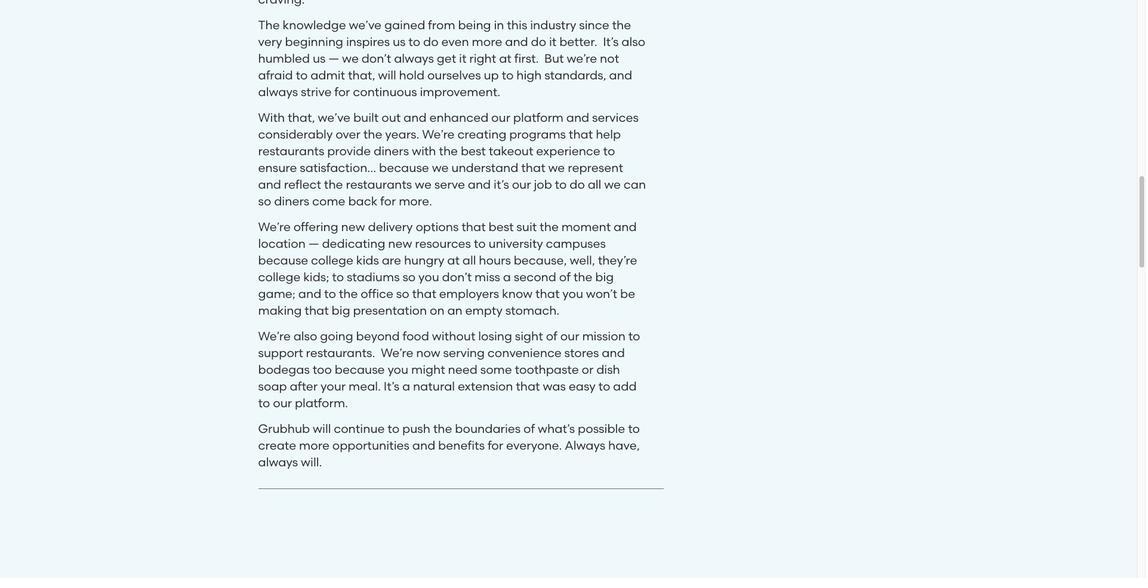 Task type: describe. For each thing, give the bounding box(es) containing it.
was
[[543, 379, 566, 394]]

because inside we're also going beyond food without losing sight of our mission to support restaurants.  we're now serving convenience stores and bodegas too because you might need some toothpaste or dish soap after your meal. it's a natural extension that was easy to add to our platform.
[[335, 363, 385, 377]]

will.
[[301, 455, 322, 469]]

stores
[[565, 346, 599, 360]]

to up hours
[[474, 237, 486, 251]]

the inside the knowledge we've gained from being in this industry since the very beginning inspires us to do even more and do it better.  it's also humbled us — we don't always get it right at first.  but we're not afraid to admit that, will hold ourselves up to high standards, and always strive for continuous improvement.
[[612, 18, 631, 32]]

not
[[600, 51, 619, 66]]

and down understand
[[468, 177, 491, 192]]

industry
[[530, 18, 577, 32]]

best inside we're offering new delivery options that best suit the moment and location — dedicating new resources to university campuses because college kids are hungry at all hours because, well, they're college kids; to stadiums so you don't miss a second of the big game; and to the office so that employers know that you won't be making that big presentation on an empty stomach.
[[489, 220, 514, 234]]

our up stores
[[561, 329, 580, 343]]

sight
[[515, 329, 543, 343]]

1 vertical spatial always
[[258, 85, 298, 99]]

we've for beginning
[[349, 18, 382, 32]]

to left push
[[388, 422, 400, 436]]

convenience
[[488, 346, 562, 360]]

for inside the knowledge we've gained from being in this industry since the very beginning inspires us to do even more and do it better.  it's also humbled us — we don't always get it right at first.  but we're not afraid to admit that, will hold ourselves up to high standards, and always strive for continuous improvement.
[[335, 85, 350, 99]]

1 vertical spatial us
[[313, 51, 326, 66]]

improvement.
[[420, 85, 501, 99]]

that up job
[[522, 161, 546, 175]]

moment
[[562, 220, 611, 234]]

gained
[[385, 18, 425, 32]]

that up resources
[[462, 220, 486, 234]]

come
[[312, 194, 346, 208]]

enhanced
[[430, 110, 489, 125]]

know
[[502, 287, 533, 301]]

add
[[613, 379, 637, 394]]

2 horizontal spatial you
[[563, 287, 584, 301]]

years.
[[385, 127, 420, 142]]

experience
[[537, 144, 601, 158]]

you inside we're also going beyond food without losing sight of our mission to support restaurants.  we're now serving convenience stores and bodegas too because you might need some toothpaste or dish soap after your meal. it's a natural extension that was easy to add to our platform.
[[388, 363, 409, 377]]

we're offering new delivery options that best suit the moment and location — dedicating new resources to university campuses because college kids are hungry at all hours because, well, they're college kids; to stadiums so you don't miss a second of the big game; and to the office so that employers know that you won't be making that big presentation on an empty stomach.
[[258, 220, 638, 318]]

that up on
[[412, 287, 437, 301]]

university
[[489, 237, 543, 251]]

that, inside the knowledge we've gained from being in this industry since the very beginning inspires us to do even more and do it better.  it's also humbled us — we don't always get it right at first.  but we're not afraid to admit that, will hold ourselves up to high standards, and always strive for continuous improvement.
[[348, 68, 375, 82]]

0 horizontal spatial restaurants
[[258, 144, 325, 158]]

making
[[258, 303, 302, 318]]

considerably
[[258, 127, 333, 142]]

hours
[[479, 253, 511, 268]]

campuses
[[546, 237, 606, 251]]

and inside we're also going beyond food without losing sight of our mission to support restaurants.  we're now serving convenience stores and bodegas too because you might need some toothpaste or dish soap after your meal. it's a natural extension that was easy to add to our platform.
[[602, 346, 625, 360]]

natural
[[413, 379, 455, 394]]

we've for over
[[318, 110, 351, 125]]

understand
[[452, 161, 519, 175]]

soap
[[258, 379, 287, 394]]

your
[[321, 379, 346, 394]]

we inside the knowledge we've gained from being in this industry since the very beginning inspires us to do even more and do it better.  it's also humbled us — we don't always get it right at first.  but we're not afraid to admit that, will hold ourselves up to high standards, and always strive for continuous improvement.
[[342, 51, 359, 66]]

represent
[[568, 161, 624, 175]]

second
[[514, 270, 557, 284]]

and inside grubhub will continue to push the boundaries of what's possible to create more opportunities and benefits for everyone. always have, always will.
[[413, 438, 436, 453]]

we're also going beyond food without losing sight of our mission to support restaurants.  we're now serving convenience stores and bodegas too because you might need some toothpaste or dish soap after your meal. it's a natural extension that was easy to add to our platform.
[[258, 329, 641, 410]]

that down second
[[536, 287, 560, 301]]

the down well,
[[574, 270, 593, 284]]

we're down food
[[381, 346, 414, 360]]

more inside the knowledge we've gained from being in this industry since the very beginning inspires us to do even more and do it better.  it's also humbled us — we don't always get it right at first.  but we're not afraid to admit that, will hold ourselves up to high standards, and always strive for continuous improvement.
[[472, 35, 503, 49]]

support
[[258, 346, 303, 360]]

takeout
[[489, 144, 534, 158]]

toothpaste
[[515, 363, 579, 377]]

with that, we've built out and enhanced our platform and services considerably over the years. we're creating programs that help restaurants provide diners with the best takeout experience to ensure satisfaction… because we understand that we represent and reflect the restaurants we serve and it's our job to do all we can so diners come back for more.
[[258, 110, 646, 208]]

with
[[412, 144, 436, 158]]

and up they're
[[614, 220, 637, 234]]

— inside we're offering new delivery options that best suit the moment and location — dedicating new resources to university campuses because college kids are hungry at all hours because, well, they're college kids; to stadiums so you don't miss a second of the big game; and to the office so that employers know that you won't be making that big presentation on an empty stomach.
[[309, 237, 319, 251]]

but
[[545, 51, 564, 66]]

the down satisfaction…
[[324, 177, 343, 192]]

of inside we're offering new delivery options that best suit the moment and location — dedicating new resources to university campuses because college kids are hungry at all hours because, well, they're college kids; to stadiums so you don't miss a second of the big game; and to the office so that employers know that you won't be making that big presentation on an empty stomach.
[[559, 270, 571, 284]]

the right with
[[439, 144, 458, 158]]

best inside with that, we've built out and enhanced our platform and services considerably over the years. we're creating programs that help restaurants provide diners with the best takeout experience to ensure satisfaction… because we understand that we represent and reflect the restaurants we serve and it's our job to do all we can so diners come back for more.
[[461, 144, 486, 158]]

1 horizontal spatial you
[[419, 270, 439, 284]]

for inside grubhub will continue to push the boundaries of what's possible to create more opportunities and benefits for everyone. always have, always will.
[[488, 438, 504, 453]]

serve
[[435, 177, 465, 192]]

platform
[[514, 110, 564, 125]]

our down the soap
[[273, 396, 292, 410]]

provide
[[327, 144, 371, 158]]

stadiums
[[347, 270, 400, 284]]

our up creating
[[492, 110, 511, 125]]

create
[[258, 438, 296, 453]]

2 vertical spatial so
[[396, 287, 410, 301]]

we up serve
[[432, 161, 449, 175]]

and up experience
[[567, 110, 590, 125]]

1 vertical spatial new
[[388, 237, 412, 251]]

beyond
[[356, 329, 400, 343]]

afraid
[[258, 68, 293, 82]]

they're
[[598, 253, 638, 268]]

grubhub
[[258, 422, 310, 436]]

because inside we're offering new delivery options that best suit the moment and location — dedicating new resources to university campuses because college kids are hungry at all hours because, well, they're college kids; to stadiums so you don't miss a second of the big game; and to the office so that employers know that you won't be making that big presentation on an empty stomach.
[[258, 253, 308, 268]]

0 vertical spatial diners
[[374, 144, 409, 158]]

miss
[[475, 270, 501, 284]]

high
[[517, 68, 542, 82]]

that, inside with that, we've built out and enhanced our platform and services considerably over the years. we're creating programs that help restaurants provide diners with the best takeout experience to ensure satisfaction… because we understand that we represent and reflect the restaurants we serve and it's our job to do all we can so diners come back for more.
[[288, 110, 315, 125]]

location
[[258, 237, 306, 251]]

might
[[411, 363, 445, 377]]

more inside grubhub will continue to push the boundaries of what's possible to create more opportunities and benefits for everyone. always have, always will.
[[299, 438, 330, 453]]

possible
[[578, 422, 626, 436]]

some
[[481, 363, 512, 377]]

don't inside the knowledge we've gained from being in this industry since the very beginning inspires us to do even more and do it better.  it's also humbled us — we don't always get it right at first.  but we're not afraid to admit that, will hold ourselves up to high standards, and always strive for continuous improvement.
[[362, 51, 391, 66]]

on
[[430, 303, 445, 318]]

even
[[442, 35, 469, 49]]

have,
[[609, 438, 640, 453]]

can
[[624, 177, 646, 192]]

0 vertical spatial new
[[341, 220, 365, 234]]

humbled
[[258, 51, 310, 66]]

we're inside with that, we've built out and enhanced our platform and services considerably over the years. we're creating programs that help restaurants provide diners with the best takeout experience to ensure satisfaction… because we understand that we represent and reflect the restaurants we serve and it's our job to do all we can so diners come back for more.
[[422, 127, 455, 142]]

it's inside we're also going beyond food without losing sight of our mission to support restaurants.  we're now serving convenience stores and bodegas too because you might need some toothpaste or dish soap after your meal. it's a natural extension that was easy to add to our platform.
[[384, 379, 400, 394]]

job
[[534, 177, 552, 192]]

and down the 'ensure'
[[258, 177, 281, 192]]

push
[[403, 422, 431, 436]]

game;
[[258, 287, 296, 301]]

since
[[579, 18, 610, 32]]

so inside with that, we've built out and enhanced our platform and services considerably over the years. we're creating programs that help restaurants provide diners with the best takeout experience to ensure satisfaction… because we understand that we represent and reflect the restaurants we serve and it's our job to do all we can so diners come back for more.
[[258, 194, 271, 208]]

strive
[[301, 85, 332, 99]]

— inside the knowledge we've gained from being in this industry since the very beginning inspires us to do even more and do it better.  it's also humbled us — we don't always get it right at first.  but we're not afraid to admit that, will hold ourselves up to high standards, and always strive for continuous improvement.
[[329, 51, 339, 66]]

0 vertical spatial always
[[394, 51, 434, 66]]

do inside with that, we've built out and enhanced our platform and services considerably over the years. we're creating programs that help restaurants provide diners with the best takeout experience to ensure satisfaction… because we understand that we represent and reflect the restaurants we serve and it's our job to do all we can so diners come back for more.
[[570, 177, 585, 192]]

platform.
[[295, 396, 348, 410]]

going
[[320, 329, 353, 343]]

boundaries
[[455, 422, 521, 436]]

1 vertical spatial it
[[459, 51, 467, 66]]

because inside with that, we've built out and enhanced our platform and services considerably over the years. we're creating programs that help restaurants provide diners with the best takeout experience to ensure satisfaction… because we understand that we represent and reflect the restaurants we serve and it's our job to do all we can so diners come back for more.
[[379, 161, 429, 175]]

satisfaction…
[[300, 161, 376, 175]]

and down not
[[610, 68, 633, 82]]

bodegas
[[258, 363, 310, 377]]



Task type: vqa. For each thing, say whether or not it's contained in the screenshot.
the It's inside We'Re Also Going Beyond Food Without Losing Sight Of Our Mission To Support Restaurants.  We'Re Now Serving Convenience Stores And Bodegas Too Because You Might Need Some Toothpaste Or Dish Soap After Your Meal. It'S A Natural Extension That Was Easy To Add To Our Platform.
yes



Task type: locate. For each thing, give the bounding box(es) containing it.
at inside the knowledge we've gained from being in this industry since the very beginning inspires us to do even more and do it better.  it's also humbled us — we don't always get it right at first.  but we're not afraid to admit that, will hold ourselves up to high standards, and always strive for continuous improvement.
[[499, 51, 512, 66]]

help
[[596, 127, 621, 142]]

we left can
[[605, 177, 621, 192]]

1 vertical spatial we've
[[318, 110, 351, 125]]

0 horizontal spatial of
[[524, 422, 535, 436]]

to right mission at the bottom
[[629, 329, 641, 343]]

to down help
[[604, 144, 615, 158]]

0 vertical spatial of
[[559, 270, 571, 284]]

it right get
[[459, 51, 467, 66]]

that, up the 'continuous'
[[348, 68, 375, 82]]

get
[[437, 51, 456, 66]]

new
[[341, 220, 365, 234], [388, 237, 412, 251]]

0 horizontal spatial college
[[258, 270, 301, 284]]

big up won't
[[596, 270, 614, 284]]

don't inside we're offering new delivery options that best suit the moment and location — dedicating new resources to university campuses because college kids are hungry at all hours because, well, they're college kids; to stadiums so you don't miss a second of the big game; and to the office so that employers know that you won't be making that big presentation on an empty stomach.
[[442, 270, 472, 284]]

more up right
[[472, 35, 503, 49]]

0 horizontal spatial a
[[402, 379, 410, 394]]

do down industry
[[531, 35, 547, 49]]

0 horizontal spatial also
[[294, 329, 317, 343]]

the right suit
[[540, 220, 559, 234]]

0 horizontal spatial diners
[[274, 194, 310, 208]]

a inside we're also going beyond food without losing sight of our mission to support restaurants.  we're now serving convenience stores and bodegas too because you might need some toothpaste or dish soap after your meal. it's a natural extension that was easy to add to our platform.
[[402, 379, 410, 394]]

all
[[588, 177, 602, 192], [463, 253, 476, 268]]

0 vertical spatial it's
[[603, 35, 619, 49]]

ensure
[[258, 161, 297, 175]]

opportunities
[[333, 438, 410, 453]]

in
[[494, 18, 504, 32]]

at right right
[[499, 51, 512, 66]]

1 horizontal spatial diners
[[374, 144, 409, 158]]

it's
[[494, 177, 509, 192]]

options
[[416, 220, 459, 234]]

we're up with
[[422, 127, 455, 142]]

inspires
[[346, 35, 390, 49]]

and down this
[[505, 35, 528, 49]]

always inside grubhub will continue to push the boundaries of what's possible to create more opportunities and benefits for everyone. always have, always will.
[[258, 455, 298, 469]]

1 vertical spatial college
[[258, 270, 301, 284]]

always
[[565, 438, 606, 453]]

always down 'afraid'
[[258, 85, 298, 99]]

1 vertical spatial that,
[[288, 110, 315, 125]]

at inside we're offering new delivery options that best suit the moment and location — dedicating new resources to university campuses because college kids are hungry at all hours because, well, they're college kids; to stadiums so you don't miss a second of the big game; and to the office so that employers know that you won't be making that big presentation on an empty stomach.
[[447, 253, 460, 268]]

of inside grubhub will continue to push the boundaries of what's possible to create more opportunities and benefits for everyone. always have, always will.
[[524, 422, 535, 436]]

0 vertical spatial that,
[[348, 68, 375, 82]]

0 horizontal spatial all
[[463, 253, 476, 268]]

to down gained
[[409, 35, 421, 49]]

standards,
[[545, 68, 607, 82]]

it's
[[603, 35, 619, 49], [384, 379, 400, 394]]

back
[[348, 194, 378, 208]]

empty
[[466, 303, 503, 318]]

and up years.
[[404, 110, 427, 125]]

best up university
[[489, 220, 514, 234]]

for down boundaries
[[488, 438, 504, 453]]

2 vertical spatial for
[[488, 438, 504, 453]]

2 vertical spatial you
[[388, 363, 409, 377]]

built
[[354, 110, 379, 125]]

it
[[549, 35, 557, 49], [459, 51, 467, 66]]

1 horizontal spatial it's
[[603, 35, 619, 49]]

0 horizontal spatial best
[[461, 144, 486, 158]]

restaurants
[[258, 144, 325, 158], [346, 177, 412, 192]]

what's
[[538, 422, 575, 436]]

it's up not
[[603, 35, 619, 49]]

2 vertical spatial because
[[335, 363, 385, 377]]

1 horizontal spatial college
[[311, 253, 354, 268]]

1 horizontal spatial that,
[[348, 68, 375, 82]]

more.
[[399, 194, 432, 208]]

everyone.
[[506, 438, 562, 453]]

meal.
[[349, 379, 381, 394]]

very
[[258, 35, 282, 49]]

1 horizontal spatial will
[[378, 68, 396, 82]]

restaurants down considerably
[[258, 144, 325, 158]]

to right kids;
[[332, 270, 344, 284]]

to down the soap
[[258, 396, 270, 410]]

for inside with that, we've built out and enhanced our platform and services considerably over the years. we're creating programs that help restaurants provide diners with the best takeout experience to ensure satisfaction… because we understand that we represent and reflect the restaurants we serve and it's our job to do all we can so diners come back for more.
[[380, 194, 396, 208]]

1 horizontal spatial all
[[588, 177, 602, 192]]

new up dedicating on the left top
[[341, 220, 365, 234]]

a inside we're offering new delivery options that best suit the moment and location — dedicating new resources to university campuses because college kids are hungry at all hours because, well, they're college kids; to stadiums so you don't miss a second of the big game; and to the office so that employers know that you won't be making that big presentation on an empty stomach.
[[503, 270, 511, 284]]

and down push
[[413, 438, 436, 453]]

presentation
[[353, 303, 427, 318]]

up
[[484, 68, 499, 82]]

1 horizontal spatial a
[[503, 270, 511, 284]]

without
[[432, 329, 476, 343]]

beginning
[[285, 35, 343, 49]]

1 vertical spatial because
[[258, 253, 308, 268]]

ourselves
[[428, 68, 481, 82]]

so
[[258, 194, 271, 208], [403, 270, 416, 284], [396, 287, 410, 301]]

0 horizontal spatial big
[[332, 303, 350, 318]]

0 horizontal spatial will
[[313, 422, 331, 436]]

creating
[[458, 127, 507, 142]]

of up everyone.
[[524, 422, 535, 436]]

so down the 'ensure'
[[258, 194, 271, 208]]

— down "offering"
[[309, 237, 319, 251]]

also inside the knowledge we've gained from being in this industry since the very beginning inspires us to do even more and do it better.  it's also humbled us — we don't always get it right at first.  but we're not afraid to admit that, will hold ourselves up to high standards, and always strive for continuous improvement.
[[622, 35, 646, 49]]

0 horizontal spatial don't
[[362, 51, 391, 66]]

big up going
[[332, 303, 350, 318]]

0 vertical spatial more
[[472, 35, 503, 49]]

from
[[428, 18, 455, 32]]

and up dish
[[602, 346, 625, 360]]

0 vertical spatial restaurants
[[258, 144, 325, 158]]

an
[[448, 303, 463, 318]]

of inside we're also going beyond food without losing sight of our mission to support restaurants.  we're now serving convenience stores and bodegas too because you might need some toothpaste or dish soap after your meal. it's a natural extension that was easy to add to our platform.
[[546, 329, 558, 343]]

college up kids;
[[311, 253, 354, 268]]

for right back
[[380, 194, 396, 208]]

0 horizontal spatial —
[[309, 237, 319, 251]]

the up benefits
[[433, 422, 452, 436]]

are
[[382, 253, 401, 268]]

1 horizontal spatial also
[[622, 35, 646, 49]]

0 vertical spatial big
[[596, 270, 614, 284]]

diners
[[374, 144, 409, 158], [274, 194, 310, 208]]

a right miss
[[503, 270, 511, 284]]

us down gained
[[393, 35, 406, 49]]

extension
[[458, 379, 513, 394]]

hold
[[399, 68, 425, 82]]

1 vertical spatial don't
[[442, 270, 472, 284]]

programs
[[510, 127, 566, 142]]

2 horizontal spatial do
[[570, 177, 585, 192]]

college
[[311, 253, 354, 268], [258, 270, 301, 284]]

diners down 'reflect'
[[274, 194, 310, 208]]

always
[[394, 51, 434, 66], [258, 85, 298, 99], [258, 455, 298, 469]]

or
[[582, 363, 594, 377]]

1 horizontal spatial big
[[596, 270, 614, 284]]

1 horizontal spatial at
[[499, 51, 512, 66]]

0 horizontal spatial new
[[341, 220, 365, 234]]

also
[[622, 35, 646, 49], [294, 329, 317, 343]]

because down with
[[379, 161, 429, 175]]

1 horizontal spatial more
[[472, 35, 503, 49]]

we up the more.
[[415, 177, 432, 192]]

to down dish
[[599, 379, 611, 394]]

1 vertical spatial all
[[463, 253, 476, 268]]

to down kids;
[[324, 287, 336, 301]]

us
[[393, 35, 406, 49], [313, 51, 326, 66]]

1 vertical spatial so
[[403, 270, 416, 284]]

all up miss
[[463, 253, 476, 268]]

this
[[507, 18, 528, 32]]

1 vertical spatial will
[[313, 422, 331, 436]]

benefits
[[438, 438, 485, 453]]

it's right 'meal.'
[[384, 379, 400, 394]]

and down kids;
[[298, 287, 322, 301]]

0 horizontal spatial do
[[423, 35, 439, 49]]

will inside the knowledge we've gained from being in this industry since the very beginning inspires us to do even more and do it better.  it's also humbled us — we don't always get it right at first.  but we're not afraid to admit that, will hold ourselves up to high standards, and always strive for continuous improvement.
[[378, 68, 396, 82]]

to up have,
[[628, 422, 640, 436]]

1 horizontal spatial for
[[380, 194, 396, 208]]

all inside with that, we've built out and enhanced our platform and services considerably over the years. we're creating programs that help restaurants provide diners with the best takeout experience to ensure satisfaction… because we understand that we represent and reflect the restaurants we serve and it's our job to do all we can so diners come back for more.
[[588, 177, 602, 192]]

2 horizontal spatial of
[[559, 270, 571, 284]]

0 vertical spatial also
[[622, 35, 646, 49]]

the knowledge we've gained from being in this industry since the very beginning inspires us to do even more and do it better.  it's also humbled us — we don't always get it right at first.  but we're not afraid to admit that, will hold ourselves up to high standards, and always strive for continuous improvement.
[[258, 18, 646, 99]]

you left might
[[388, 363, 409, 377]]

because,
[[514, 253, 567, 268]]

0 horizontal spatial for
[[335, 85, 350, 99]]

0 vertical spatial all
[[588, 177, 602, 192]]

we've up over
[[318, 110, 351, 125]]

that up experience
[[569, 127, 593, 142]]

more up will.
[[299, 438, 330, 453]]

1 horizontal spatial it
[[549, 35, 557, 49]]

so up "presentation" at the bottom left
[[396, 287, 410, 301]]

services
[[593, 110, 639, 125]]

0 horizontal spatial at
[[447, 253, 460, 268]]

a left natural
[[402, 379, 410, 394]]

hungry
[[404, 253, 445, 268]]

all inside we're offering new delivery options that best suit the moment and location — dedicating new resources to university campuses because college kids are hungry at all hours because, well, they're college kids; to stadiums so you don't miss a second of the big game; and to the office so that employers know that you won't be making that big presentation on an empty stomach.
[[463, 253, 476, 268]]

admit
[[311, 68, 345, 82]]

1 horizontal spatial best
[[489, 220, 514, 234]]

0 vertical spatial you
[[419, 270, 439, 284]]

0 vertical spatial because
[[379, 161, 429, 175]]

best down creating
[[461, 144, 486, 158]]

a
[[503, 270, 511, 284], [402, 379, 410, 394]]

that down the toothpaste
[[516, 379, 540, 394]]

diners down years.
[[374, 144, 409, 158]]

0 vertical spatial a
[[503, 270, 511, 284]]

1 horizontal spatial new
[[388, 237, 412, 251]]

— up the admit
[[329, 51, 339, 66]]

that,
[[348, 68, 375, 82], [288, 110, 315, 125]]

we're
[[567, 51, 597, 66]]

0 horizontal spatial us
[[313, 51, 326, 66]]

0 horizontal spatial it
[[459, 51, 467, 66]]

1 vertical spatial restaurants
[[346, 177, 412, 192]]

our right it's
[[512, 177, 531, 192]]

always up hold
[[394, 51, 434, 66]]

the left office
[[339, 287, 358, 301]]

we're
[[422, 127, 455, 142], [258, 220, 291, 234], [258, 329, 291, 343], [381, 346, 414, 360]]

0 vertical spatial college
[[311, 253, 354, 268]]

serving
[[443, 346, 485, 360]]

0 vertical spatial us
[[393, 35, 406, 49]]

too
[[313, 363, 332, 377]]

best
[[461, 144, 486, 158], [489, 220, 514, 234]]

1 vertical spatial at
[[447, 253, 460, 268]]

college up game;
[[258, 270, 301, 284]]

employers
[[439, 287, 499, 301]]

1 vertical spatial diners
[[274, 194, 310, 208]]

offering
[[294, 220, 338, 234]]

1 vertical spatial —
[[309, 237, 319, 251]]

—
[[329, 51, 339, 66], [309, 237, 319, 251]]

the right since
[[612, 18, 631, 32]]

0 vertical spatial will
[[378, 68, 396, 82]]

0 vertical spatial for
[[335, 85, 350, 99]]

0 vertical spatial don't
[[362, 51, 391, 66]]

to up strive
[[296, 68, 308, 82]]

we've inside with that, we've built out and enhanced our platform and services considerably over the years. we're creating programs that help restaurants provide diners with the best takeout experience to ensure satisfaction… because we understand that we represent and reflect the restaurants we serve and it's our job to do all we can so diners come back for more.
[[318, 110, 351, 125]]

us down beginning
[[313, 51, 326, 66]]

that inside we're also going beyond food without losing sight of our mission to support restaurants.  we're now serving convenience stores and bodegas too because you might need some toothpaste or dish soap after your meal. it's a natural extension that was easy to add to our platform.
[[516, 379, 540, 394]]

that up going
[[305, 303, 329, 318]]

0 horizontal spatial you
[[388, 363, 409, 377]]

you down hungry
[[419, 270, 439, 284]]

at
[[499, 51, 512, 66], [447, 253, 460, 268]]

of right sight
[[546, 329, 558, 343]]

suit
[[517, 220, 537, 234]]

1 vertical spatial also
[[294, 329, 317, 343]]

need
[[448, 363, 478, 377]]

the inside grubhub will continue to push the boundaries of what's possible to create more opportunities and benefits for everyone. always have, always will.
[[433, 422, 452, 436]]

we've up inspires
[[349, 18, 382, 32]]

you left won't
[[563, 287, 584, 301]]

we down experience
[[549, 161, 565, 175]]

we're up support
[[258, 329, 291, 343]]

0 horizontal spatial it's
[[384, 379, 400, 394]]

2 vertical spatial always
[[258, 455, 298, 469]]

all down the represent
[[588, 177, 602, 192]]

now
[[416, 346, 441, 360]]

1 vertical spatial a
[[402, 379, 410, 394]]

we down inspires
[[342, 51, 359, 66]]

to right job
[[555, 177, 567, 192]]

don't up employers
[[442, 270, 472, 284]]

1 vertical spatial of
[[546, 329, 558, 343]]

we're up location
[[258, 220, 291, 234]]

of down well,
[[559, 270, 571, 284]]

1 vertical spatial big
[[332, 303, 350, 318]]

0 vertical spatial at
[[499, 51, 512, 66]]

also inside we're also going beyond food without losing sight of our mission to support restaurants.  we're now serving convenience stores and bodegas too because you might need some toothpaste or dish soap after your meal. it's a natural extension that was easy to add to our platform.
[[294, 329, 317, 343]]

1 horizontal spatial —
[[329, 51, 339, 66]]

over
[[336, 127, 361, 142]]

1 vertical spatial it's
[[384, 379, 400, 394]]

it's inside the knowledge we've gained from being in this industry since the very beginning inspires us to do even more and do it better.  it's also humbled us — we don't always get it right at first.  but we're not afraid to admit that, will hold ourselves up to high standards, and always strive for continuous improvement.
[[603, 35, 619, 49]]

1 horizontal spatial us
[[393, 35, 406, 49]]

1 vertical spatial best
[[489, 220, 514, 234]]

knowledge
[[283, 18, 346, 32]]

1 vertical spatial you
[[563, 287, 584, 301]]

because down location
[[258, 253, 308, 268]]

kids
[[356, 253, 379, 268]]

1 vertical spatial for
[[380, 194, 396, 208]]

0 horizontal spatial that,
[[288, 110, 315, 125]]

resources
[[415, 237, 471, 251]]

1 horizontal spatial do
[[531, 35, 547, 49]]

will inside grubhub will continue to push the boundaries of what's possible to create more opportunities and benefits for everyone. always have, always will.
[[313, 422, 331, 436]]

reflect
[[284, 177, 321, 192]]

always down create
[[258, 455, 298, 469]]

we've
[[349, 18, 382, 32], [318, 110, 351, 125]]

to right up
[[502, 68, 514, 82]]

restaurants up back
[[346, 177, 412, 192]]

more
[[472, 35, 503, 49], [299, 438, 330, 453]]

we're inside we're offering new delivery options that best suit the moment and location — dedicating new resources to university campuses because college kids are hungry at all hours because, well, they're college kids; to stadiums so you don't miss a second of the big game; and to the office so that employers know that you won't be making that big presentation on an empty stomach.
[[258, 220, 291, 234]]

we've inside the knowledge we've gained from being in this industry since the very beginning inspires us to do even more and do it better.  it's also humbled us — we don't always get it right at first.  but we're not afraid to admit that, will hold ourselves up to high standards, and always strive for continuous improvement.
[[349, 18, 382, 32]]

1 horizontal spatial of
[[546, 329, 558, 343]]

because up 'meal.'
[[335, 363, 385, 377]]

0 vertical spatial so
[[258, 194, 271, 208]]

2 vertical spatial of
[[524, 422, 535, 436]]

the down built
[[364, 127, 383, 142]]

the
[[258, 18, 280, 32]]

0 vertical spatial best
[[461, 144, 486, 158]]

0 horizontal spatial more
[[299, 438, 330, 453]]

0 vertical spatial we've
[[349, 18, 382, 32]]

0 vertical spatial it
[[549, 35, 557, 49]]

so down hungry
[[403, 270, 416, 284]]

will down platform.
[[313, 422, 331, 436]]

that
[[569, 127, 593, 142], [522, 161, 546, 175], [462, 220, 486, 234], [412, 287, 437, 301], [536, 287, 560, 301], [305, 303, 329, 318], [516, 379, 540, 394]]

for down the admit
[[335, 85, 350, 99]]

0 vertical spatial —
[[329, 51, 339, 66]]



